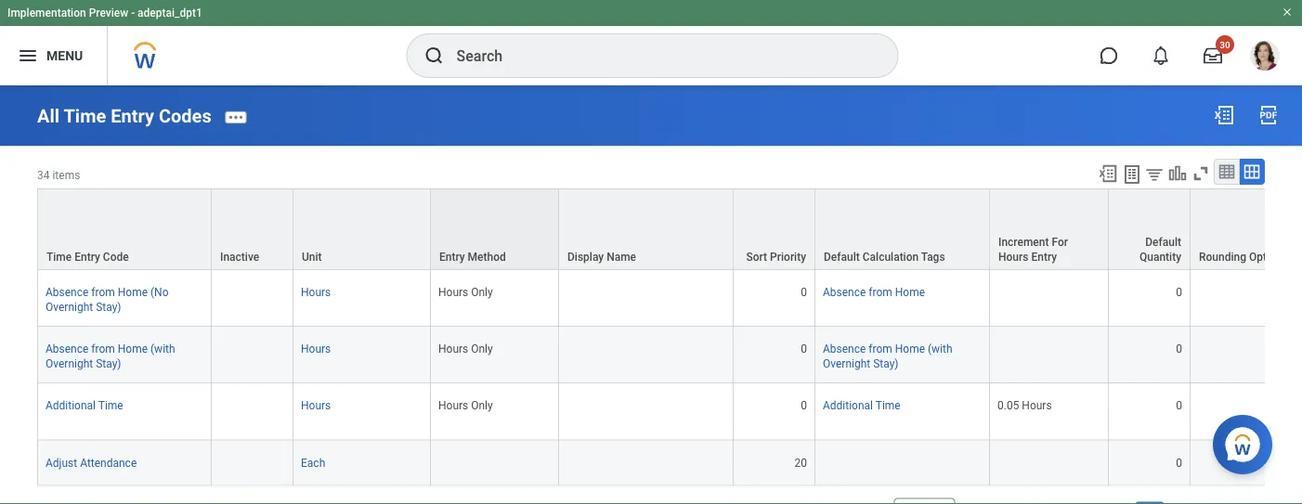Task type: locate. For each thing, give the bounding box(es) containing it.
0 horizontal spatial additional time
[[46, 399, 123, 412]]

1 vertical spatial hours only
[[439, 342, 493, 355]]

home
[[118, 286, 148, 299], [895, 286, 925, 299], [118, 342, 148, 355], [895, 342, 925, 355]]

export to excel image left export to worksheets image
[[1098, 164, 1119, 184]]

default up the quantity
[[1146, 235, 1182, 248]]

hours inside the increment for hours entry
[[999, 250, 1029, 263]]

absence down default calculation tags
[[823, 286, 866, 299]]

0 vertical spatial hours link
[[301, 282, 331, 299]]

absence down absence from home
[[823, 342, 866, 355]]

tags
[[922, 250, 946, 263]]

increment
[[999, 235, 1049, 248]]

additional time link
[[46, 395, 123, 412], [823, 395, 901, 412]]

1 (with from the left
[[151, 342, 175, 355]]

(with
[[151, 342, 175, 355], [928, 342, 953, 355]]

entry method button
[[431, 189, 558, 269]]

overnight down absence from home (no overnight stay)
[[46, 357, 93, 370]]

Search Workday  search field
[[457, 35, 860, 76]]

absence for the absence from home (no overnight stay) link
[[46, 286, 89, 299]]

default inside default quantity
[[1146, 235, 1182, 248]]

increment for hours entry button
[[990, 189, 1108, 269]]

hours only
[[439, 286, 493, 299], [439, 342, 493, 355], [439, 399, 493, 412]]

home left the (no
[[118, 286, 148, 299]]

time up "attendance"
[[98, 399, 123, 412]]

0 horizontal spatial absence from home (with overnight stay)
[[46, 342, 175, 370]]

table image
[[1218, 163, 1237, 181]]

default quantity column header
[[1109, 188, 1191, 271]]

name
[[607, 250, 637, 263]]

absence down time entry code
[[46, 286, 89, 299]]

1 horizontal spatial export to excel image
[[1213, 104, 1236, 126]]

0 vertical spatial hours only element
[[439, 282, 493, 299]]

1 horizontal spatial default
[[1146, 235, 1182, 248]]

stay) inside absence from home (no overnight stay)
[[96, 300, 121, 313]]

adeptai_dpt1
[[138, 7, 202, 20]]

2 row from the top
[[37, 270, 1303, 327]]

increment for hours entry column header
[[990, 188, 1109, 271]]

menu banner
[[0, 0, 1303, 85]]

entry down for at the right of page
[[1032, 250, 1057, 263]]

export to worksheets image
[[1121, 164, 1144, 186]]

hours only element for (with
[[439, 339, 493, 355]]

absence from home (with overnight stay) link down absence from home
[[823, 339, 953, 370]]

stay) down absence from home (no overnight stay)
[[96, 357, 121, 370]]

notifications large image
[[1152, 46, 1171, 65]]

absence from home link
[[823, 282, 925, 299]]

search image
[[423, 45, 446, 67]]

from down code
[[91, 286, 115, 299]]

all time entry codes
[[37, 105, 212, 127]]

quantity
[[1140, 250, 1182, 263]]

(with down the tags
[[928, 342, 953, 355]]

sort priority column header
[[734, 188, 816, 271]]

absence from home (with overnight stay) down absence from home (no overnight stay)
[[46, 342, 175, 370]]

2 hours link from the top
[[301, 339, 331, 355]]

1 hours only element from the top
[[439, 282, 493, 299]]

home down absence from home (no overnight stay)
[[118, 342, 148, 355]]

rounding option button
[[1191, 189, 1303, 269]]

each
[[301, 456, 325, 469]]

0.05 hours element
[[998, 395, 1052, 412]]

0
[[801, 286, 807, 299], [1177, 286, 1183, 299], [801, 342, 807, 355], [1177, 342, 1183, 355], [801, 399, 807, 412], [1177, 399, 1183, 412], [1177, 456, 1183, 469]]

hours only for (with
[[439, 342, 493, 355]]

(with down the (no
[[151, 342, 175, 355]]

overnight
[[46, 300, 93, 313], [46, 357, 93, 370], [823, 357, 871, 370]]

2 hours only from the top
[[439, 342, 493, 355]]

0 horizontal spatial additional
[[46, 399, 96, 412]]

adjust attendance
[[46, 456, 137, 469]]

2 additional time from the left
[[823, 399, 901, 412]]

1 vertical spatial hours link
[[301, 339, 331, 355]]

implementation
[[7, 7, 86, 20]]

export to excel image
[[1213, 104, 1236, 126], [1098, 164, 1119, 184]]

0.05 hours
[[998, 399, 1052, 412]]

0 horizontal spatial export to excel image
[[1098, 164, 1119, 184]]

default calculation tags
[[824, 250, 946, 263]]

1 vertical spatial only
[[471, 342, 493, 355]]

all
[[37, 105, 60, 127]]

toolbar inside all time entry codes main content
[[1090, 159, 1265, 188]]

overnight inside absence from home (no overnight stay)
[[46, 300, 93, 313]]

2 vertical spatial hours only
[[439, 399, 493, 412]]

time up items per page element
[[876, 399, 901, 412]]

select to filter grid data image
[[1145, 165, 1165, 184]]

from for absence from home link
[[869, 286, 893, 299]]

1 horizontal spatial additional time
[[823, 399, 901, 412]]

home down absence from home
[[895, 342, 925, 355]]

1 horizontal spatial absence from home (with overnight stay) link
[[823, 339, 953, 370]]

0 horizontal spatial absence from home (with overnight stay) link
[[46, 339, 175, 370]]

time left code
[[46, 250, 72, 263]]

list
[[1135, 502, 1199, 505]]

0 vertical spatial default
[[1146, 235, 1182, 248]]

home for 2nd absence from home (with overnight stay) link from the left
[[895, 342, 925, 355]]

hours link for (no
[[301, 282, 331, 299]]

2 absence from home (with overnight stay) link from the left
[[823, 339, 953, 370]]

absence from home (with overnight stay) down absence from home
[[823, 342, 953, 370]]

additional for 1st the additional time link from the right
[[823, 399, 873, 412]]

1 row from the top
[[37, 188, 1303, 271]]

0 horizontal spatial (with
[[151, 342, 175, 355]]

option
[[1250, 250, 1283, 263]]

additional time
[[46, 399, 123, 412], [823, 399, 901, 412]]

home down calculation
[[895, 286, 925, 299]]

export to excel image left the view printable version (pdf) image
[[1213, 104, 1236, 126]]

time for second the additional time link from the right
[[98, 399, 123, 412]]

home inside absence from home (no overnight stay)
[[118, 286, 148, 299]]

display name
[[568, 250, 637, 263]]

overnight down absence from home
[[823, 357, 871, 370]]

5 row from the top
[[37, 440, 1303, 486]]

sort priority button
[[734, 189, 815, 269]]

absence inside absence from home (no overnight stay)
[[46, 286, 89, 299]]

1 vertical spatial default
[[824, 250, 860, 263]]

additional time up adjust attendance link
[[46, 399, 123, 412]]

2 vertical spatial hours link
[[301, 395, 331, 412]]

time entry code button
[[38, 189, 211, 269]]

hours link
[[301, 282, 331, 299], [301, 339, 331, 355], [301, 395, 331, 412]]

2 only from the top
[[471, 342, 493, 355]]

stay) for absence from home (with overnight stay)
[[96, 357, 121, 370]]

entry left code
[[75, 250, 100, 263]]

profile logan mcneil image
[[1251, 41, 1280, 74]]

close environment banner image
[[1282, 7, 1293, 18]]

2 (with from the left
[[928, 342, 953, 355]]

hours
[[999, 250, 1029, 263], [301, 286, 331, 299], [439, 286, 469, 299], [301, 342, 331, 355], [439, 342, 469, 355], [301, 399, 331, 412], [439, 399, 469, 412], [1022, 399, 1052, 412]]

inactive button
[[212, 189, 293, 269]]

cell
[[212, 270, 294, 327], [559, 270, 734, 327], [990, 270, 1109, 327], [1191, 270, 1303, 327], [212, 327, 294, 383], [559, 327, 734, 383], [990, 327, 1109, 383], [212, 383, 294, 440], [559, 383, 734, 440], [212, 440, 294, 486], [559, 440, 734, 486], [816, 440, 990, 486], [990, 440, 1109, 486], [37, 486, 212, 505], [212, 486, 294, 505], [294, 486, 431, 505], [431, 486, 559, 505], [559, 486, 734, 505], [734, 486, 816, 505], [816, 486, 990, 505], [990, 486, 1109, 505], [1109, 486, 1191, 505], [1191, 486, 1303, 505]]

2 additional from the left
[[823, 399, 873, 412]]

entry method
[[439, 250, 506, 263]]

2 vertical spatial hours only element
[[439, 395, 493, 412]]

from down absence from home (no overnight stay)
[[91, 342, 115, 355]]

absence from home (with overnight stay) link
[[46, 339, 175, 370], [823, 339, 953, 370]]

stay)
[[96, 300, 121, 313], [96, 357, 121, 370], [874, 357, 899, 370]]

4 row from the top
[[37, 383, 1303, 440]]

0.05
[[998, 399, 1020, 412]]

default
[[1146, 235, 1182, 248], [824, 250, 860, 263]]

entry
[[111, 105, 154, 127], [75, 250, 100, 263], [439, 250, 465, 263], [1032, 250, 1057, 263]]

1 absence from home (with overnight stay) from the left
[[46, 342, 175, 370]]

sort priority
[[747, 250, 806, 263]]

from down absence from home
[[869, 342, 893, 355]]

hours only for (no
[[439, 286, 493, 299]]

row containing adjust attendance
[[37, 440, 1303, 486]]

toolbar
[[1090, 159, 1265, 188]]

unit
[[302, 250, 322, 263]]

2 hours only element from the top
[[439, 339, 493, 355]]

inactive
[[220, 250, 259, 263]]

additional for second the additional time link from the right
[[46, 399, 96, 412]]

0 vertical spatial hours only
[[439, 286, 493, 299]]

from down default calculation tags
[[869, 286, 893, 299]]

entry left method
[[439, 250, 465, 263]]

absence
[[46, 286, 89, 299], [823, 286, 866, 299], [46, 342, 89, 355], [823, 342, 866, 355]]

additional time up items per page element
[[823, 399, 901, 412]]

absence down absence from home (no overnight stay)
[[46, 342, 89, 355]]

3 hours link from the top
[[301, 395, 331, 412]]

default up absence from home link
[[824, 250, 860, 263]]

absence from home (with overnight stay)
[[46, 342, 175, 370], [823, 342, 953, 370]]

stay) for absence from home
[[96, 300, 121, 313]]

absence from home (with overnight stay) link down absence from home (no overnight stay)
[[46, 339, 175, 370]]

2 absence from home (with overnight stay) from the left
[[823, 342, 953, 370]]

default quantity button
[[1109, 189, 1190, 269]]

unit column header
[[294, 188, 431, 271]]

3 row from the top
[[37, 327, 1303, 383]]

1 only from the top
[[471, 286, 493, 299]]

code
[[103, 250, 129, 263]]

display name column header
[[559, 188, 734, 271]]

0 horizontal spatial additional time link
[[46, 395, 123, 412]]

0 vertical spatial only
[[471, 286, 493, 299]]

home for absence from home link
[[895, 286, 925, 299]]

home inside absence from home link
[[895, 286, 925, 299]]

1 vertical spatial export to excel image
[[1098, 164, 1119, 184]]

row containing absence from home (with overnight stay)
[[37, 327, 1303, 383]]

time right all
[[64, 105, 106, 127]]

row
[[37, 188, 1303, 271], [37, 270, 1303, 327], [37, 327, 1303, 383], [37, 383, 1303, 440], [37, 440, 1303, 486], [37, 486, 1303, 505]]

0 vertical spatial export to excel image
[[1213, 104, 1236, 126]]

1 horizontal spatial (with
[[928, 342, 953, 355]]

1 additional from the left
[[46, 399, 96, 412]]

from
[[91, 286, 115, 299], [869, 286, 893, 299], [91, 342, 115, 355], [869, 342, 893, 355]]

(with for 2nd absence from home (with overnight stay) link from the left
[[928, 342, 953, 355]]

1 horizontal spatial additional
[[823, 399, 873, 412]]

only for (with
[[471, 342, 493, 355]]

1 hours link from the top
[[301, 282, 331, 299]]

0 horizontal spatial default
[[824, 250, 860, 263]]

hours only element
[[439, 282, 493, 299], [439, 339, 493, 355], [439, 395, 493, 412]]

from inside absence from home (no overnight stay)
[[91, 286, 115, 299]]

only
[[471, 286, 493, 299], [471, 342, 493, 355], [471, 399, 493, 412]]

overnight down time entry code
[[46, 300, 93, 313]]

1 hours only from the top
[[439, 286, 493, 299]]

1 horizontal spatial additional time link
[[823, 395, 901, 412]]

stay) down code
[[96, 300, 121, 313]]

entry inside "column header"
[[439, 250, 465, 263]]

items
[[52, 169, 80, 182]]

time
[[64, 105, 106, 127], [46, 250, 72, 263], [98, 399, 123, 412], [876, 399, 901, 412]]

1 vertical spatial hours only element
[[439, 339, 493, 355]]

only for (no
[[471, 286, 493, 299]]

menu
[[46, 48, 83, 63]]

additional
[[46, 399, 96, 412], [823, 399, 873, 412]]

1 horizontal spatial absence from home (with overnight stay)
[[823, 342, 953, 370]]

2 vertical spatial only
[[471, 399, 493, 412]]



Task type: describe. For each thing, give the bounding box(es) containing it.
fullscreen image
[[1191, 164, 1212, 184]]

default calculation tags column header
[[816, 188, 990, 271]]

absence from home
[[823, 286, 925, 299]]

display name button
[[559, 189, 733, 269]]

entry inside 'column header'
[[75, 250, 100, 263]]

3 hours only from the top
[[439, 399, 493, 412]]

method
[[468, 250, 506, 263]]

unit button
[[294, 189, 430, 269]]

export to excel image for export to worksheets image
[[1098, 164, 1119, 184]]

(no
[[151, 286, 169, 299]]

time entry code
[[46, 250, 129, 263]]

all time entry codes element
[[37, 105, 212, 127]]

home for 1st absence from home (with overnight stay) link
[[118, 342, 148, 355]]

preview
[[89, 7, 128, 20]]

absence from home (with overnight stay) for 2nd absence from home (with overnight stay) link from the left
[[823, 342, 953, 370]]

from for the absence from home (no overnight stay) link
[[91, 286, 115, 299]]

menu button
[[0, 26, 107, 85]]

justify image
[[17, 45, 39, 67]]

absence for 2nd absence from home (with overnight stay) link from the left
[[823, 342, 866, 355]]

increment for hours entry
[[999, 235, 1068, 263]]

absence for 1st absence from home (with overnight stay) link
[[46, 342, 89, 355]]

hours link for (with
[[301, 339, 331, 355]]

from for 2nd absence from home (with overnight stay) link from the left
[[869, 342, 893, 355]]

time entry code column header
[[37, 188, 212, 271]]

absence from home (no overnight stay) link
[[46, 282, 169, 313]]

from for 1st absence from home (with overnight stay) link
[[91, 342, 115, 355]]

6 row from the top
[[37, 486, 1303, 505]]

3 hours only element from the top
[[439, 395, 493, 412]]

overnight for absence from home (with overnight stay)
[[46, 357, 93, 370]]

attendance
[[80, 456, 137, 469]]

34
[[37, 169, 50, 182]]

list inside all time entry codes main content
[[1135, 502, 1199, 505]]

default for default quantity
[[1146, 235, 1182, 248]]

hours only element for (no
[[439, 282, 493, 299]]

row containing absence from home (no overnight stay)
[[37, 270, 1303, 327]]

codes
[[159, 105, 212, 127]]

each link
[[301, 452, 325, 469]]

default quantity
[[1140, 235, 1182, 263]]

view printable version (pdf) image
[[1258, 104, 1280, 126]]

implementation preview -   adeptai_dpt1
[[7, 7, 202, 20]]

absence from home (no overnight stay)
[[46, 286, 169, 313]]

30 button
[[1193, 35, 1235, 76]]

display
[[568, 250, 604, 263]]

time inside popup button
[[46, 250, 72, 263]]

sort
[[747, 250, 768, 263]]

absence for absence from home link
[[823, 286, 866, 299]]

time for 1st the additional time link from the right
[[876, 399, 901, 412]]

inbox large image
[[1204, 46, 1223, 65]]

for
[[1052, 235, 1068, 248]]

adjust attendance link
[[46, 452, 137, 469]]

(with for 1st absence from home (with overnight stay) link
[[151, 342, 175, 355]]

rounding
[[1200, 250, 1247, 263]]

1 additional time from the left
[[46, 399, 123, 412]]

1 additional time link from the left
[[46, 395, 123, 412]]

calculation
[[863, 250, 919, 263]]

34 items
[[37, 169, 80, 182]]

absence from home (with overnight stay) for 1st absence from home (with overnight stay) link
[[46, 342, 175, 370]]

default calculation tags button
[[816, 189, 990, 269]]

1 absence from home (with overnight stay) link from the left
[[46, 339, 175, 370]]

20
[[795, 456, 807, 469]]

row containing increment for hours entry
[[37, 188, 1303, 271]]

rounding option
[[1200, 250, 1283, 263]]

adjust
[[46, 456, 77, 469]]

priority
[[770, 250, 806, 263]]

entry method column header
[[431, 188, 559, 271]]

expand table image
[[1243, 163, 1262, 181]]

items per page element
[[794, 487, 956, 505]]

2 additional time link from the left
[[823, 395, 901, 412]]

expand/collapse chart image
[[1168, 164, 1188, 184]]

row containing additional time
[[37, 383, 1303, 440]]

-
[[131, 7, 135, 20]]

time for the all time entry codes element
[[64, 105, 106, 127]]

entry left 'codes'
[[111, 105, 154, 127]]

entry inside the increment for hours entry
[[1032, 250, 1057, 263]]

30
[[1220, 39, 1231, 50]]

export to excel image for the view printable version (pdf) image
[[1213, 104, 1236, 126]]

overnight for absence from home
[[46, 300, 93, 313]]

all time entry codes main content
[[0, 85, 1303, 505]]

home for the absence from home (no overnight stay) link
[[118, 286, 148, 299]]

inactive column header
[[212, 188, 294, 271]]

3 only from the top
[[471, 399, 493, 412]]

default for default calculation tags
[[824, 250, 860, 263]]

stay) down absence from home
[[874, 357, 899, 370]]



Task type: vqa. For each thing, say whether or not it's contained in the screenshot.
Advanced Search
no



